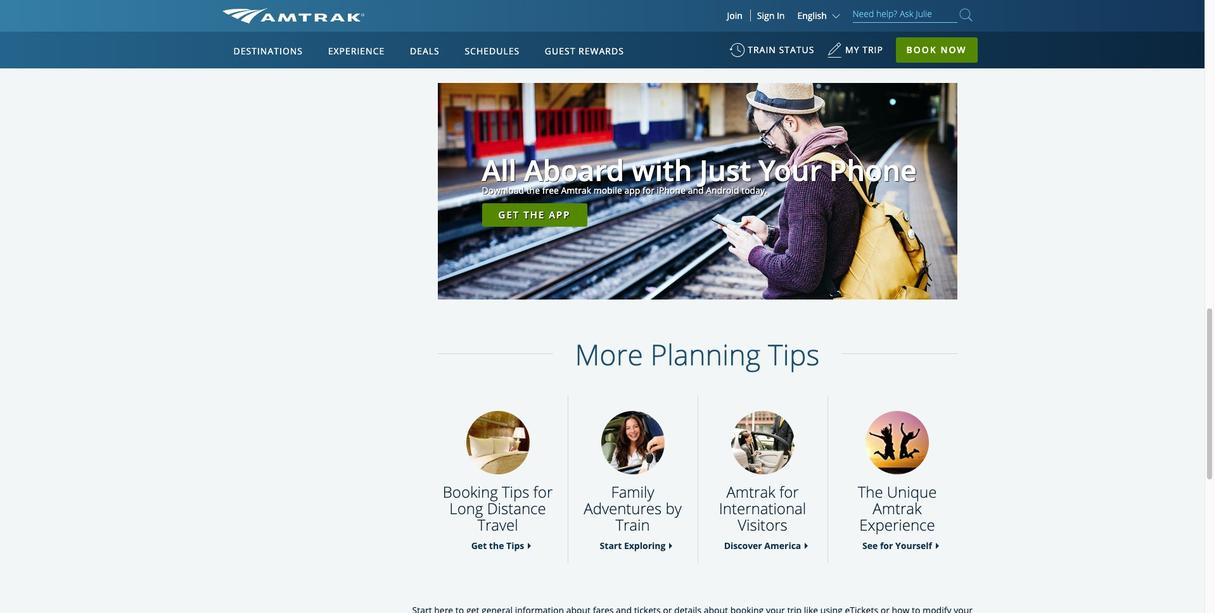 Task type: describe. For each thing, give the bounding box(es) containing it.
adventures
[[584, 498, 662, 519]]

just
[[699, 151, 751, 189]]

about for rail
[[729, 11, 754, 23]]

0 horizontal spatial and
[[641, 29, 657, 41]]

now
[[941, 44, 967, 56]]

sign in
[[757, 10, 785, 22]]

more about hotels, car rentals, travel insurance and more
[[438, 29, 681, 41]]

amtrak inside amtrak for international visitors discover america
[[726, 481, 775, 502]]

regions map image
[[269, 106, 573, 283]]

1 horizontal spatial get
[[498, 208, 520, 221]]

status
[[779, 44, 815, 56]]

book now button
[[896, 37, 977, 63]]

ground transport image
[[731, 411, 794, 474]]

with
[[632, 151, 692, 189]]

search icon image
[[960, 6, 972, 23]]

amtrak inside the unique amtrak experience see for yourself
[[873, 498, 922, 519]]

deals
[[410, 45, 440, 57]]

see
[[862, 540, 878, 552]]

hotels,
[[488, 29, 517, 41]]

more for more about rail passes & group travel
[[705, 11, 727, 23]]

family adventures by train start exploring
[[584, 481, 682, 552]]

more about hotels, car rentals, travel insurance and more link
[[438, 29, 681, 41]]

for inside booking tips for long distance travel get the tips
[[533, 481, 553, 502]]

phone
[[829, 151, 917, 189]]

and inside 'all aboard with just your phone download the free amtrak mobile app for iphone and android today.'
[[688, 184, 704, 196]]

destinations button
[[228, 34, 308, 69]]

android
[[706, 184, 739, 196]]

exploring
[[624, 540, 666, 552]]

aboard
[[524, 151, 624, 189]]

discover
[[724, 540, 762, 552]]

Please enter your search item search field
[[853, 6, 957, 23]]

unique
[[887, 481, 937, 502]]

booking
[[443, 481, 498, 502]]

1 vertical spatial the
[[523, 208, 545, 221]]

guest rewards
[[545, 45, 624, 57]]

guest
[[545, 45, 576, 57]]

for inside 'all aboard with just your phone download the free amtrak mobile app for iphone and android today.'
[[643, 184, 655, 196]]

sign
[[757, 10, 775, 22]]

america
[[764, 540, 801, 552]]

all
[[482, 151, 517, 189]]

booking tips for long distance travel get the tips
[[443, 481, 553, 552]]

today.
[[742, 184, 767, 196]]

0 vertical spatial tips
[[768, 335, 820, 374]]

travel protection insurance link
[[438, 0, 676, 22]]

amtrak image
[[222, 8, 364, 23]]

train status link
[[729, 38, 815, 69]]

group travel link
[[812, 11, 866, 23]]

get the tips link
[[465, 540, 531, 552]]

more planning tips
[[575, 335, 820, 374]]

amtrak for international visitors discover america
[[719, 481, 806, 552]]

see for yourself link
[[856, 540, 938, 552]]

experience inside popup button
[[328, 45, 385, 57]]

for inside amtrak for international visitors discover america
[[779, 481, 799, 502]]

download
[[482, 184, 524, 196]]

for inside the unique amtrak experience see for yourself
[[880, 540, 893, 552]]

&
[[803, 11, 810, 23]]

rail passes link
[[756, 11, 801, 23]]

train
[[616, 515, 650, 536]]

by
[[666, 498, 682, 519]]

schedules
[[465, 45, 520, 57]]

start exploring link
[[593, 540, 672, 552]]

international
[[719, 498, 806, 519]]

more about rail passes & group travel
[[705, 11, 866, 23]]

discover america link
[[718, 540, 808, 552]]

rentals,
[[536, 29, 568, 41]]

travel
[[608, 0, 631, 9]]



Task type: vqa. For each thing, say whether or not it's contained in the screenshot.
bottom the terms
no



Task type: locate. For each thing, give the bounding box(es) containing it.
for
[[643, 184, 655, 196], [533, 481, 553, 502], [779, 481, 799, 502], [880, 540, 893, 552]]

long
[[449, 498, 483, 519]]

about up "schedules"
[[462, 29, 486, 41]]

english button
[[797, 10, 843, 22]]

the unique amtrak experience see for yourself
[[858, 481, 937, 552]]

in
[[777, 10, 785, 22]]

amtrak right free
[[561, 184, 591, 196]]

travel for distance
[[477, 515, 518, 536]]

travel right group
[[841, 11, 866, 23]]

the
[[526, 184, 540, 196], [523, 208, 545, 221], [489, 540, 504, 552]]

0 horizontal spatial amtrak
[[561, 184, 591, 196]]

banner
[[0, 0, 1205, 293]]

1 horizontal spatial about
[[729, 11, 754, 23]]

distance
[[487, 498, 546, 519]]

iphone
[[657, 184, 686, 196]]

the left app
[[523, 208, 545, 221]]

the inside booking tips for long distance travel get the tips
[[489, 540, 504, 552]]

about left rail
[[729, 11, 754, 23]]

more
[[705, 11, 727, 23], [438, 29, 460, 41], [659, 29, 681, 41], [575, 335, 643, 374]]

0 horizontal spatial about
[[462, 29, 486, 41]]

join
[[727, 10, 743, 22]]

train status
[[748, 44, 815, 56]]

travel up guest rewards
[[571, 29, 596, 41]]

travel
[[841, 11, 866, 23], [571, 29, 596, 41], [477, 515, 518, 536]]

english
[[797, 10, 827, 22]]

train
[[748, 44, 776, 56]]

trip
[[863, 44, 883, 56]]

get down download
[[498, 208, 520, 221]]

rewards
[[579, 45, 624, 57]]

insurance
[[598, 29, 639, 41]]

amtrak up see for yourself link
[[873, 498, 922, 519]]

start
[[600, 540, 622, 552]]

1 horizontal spatial travel
[[571, 29, 596, 41]]

application
[[269, 106, 573, 283]]

schedules link
[[460, 32, 525, 68]]

rail
[[756, 11, 771, 23]]

hotels image
[[466, 411, 529, 474]]

banner containing join
[[0, 0, 1205, 293]]

car
[[519, 29, 534, 41]]

0 horizontal spatial travel
[[477, 515, 518, 536]]

join button
[[720, 10, 751, 22]]

application inside banner
[[269, 106, 573, 283]]

book
[[906, 44, 937, 56]]

cars image
[[601, 411, 664, 474]]

the down distance
[[489, 540, 504, 552]]

and
[[641, 29, 657, 41], [688, 184, 704, 196]]

2 horizontal spatial travel
[[841, 11, 866, 23]]

0 vertical spatial travel
[[841, 11, 866, 23]]

the for tips
[[489, 540, 504, 552]]

1 vertical spatial about
[[462, 29, 486, 41]]

get
[[498, 208, 520, 221], [471, 540, 487, 552]]

insurance
[[438, 10, 478, 22]]

visitors
[[738, 515, 787, 536]]

1 vertical spatial get
[[471, 540, 487, 552]]

amtrak up visitors
[[726, 481, 775, 502]]

about for hotels,
[[462, 29, 486, 41]]

planning
[[651, 335, 761, 374]]

0 vertical spatial the
[[526, 184, 540, 196]]

2 vertical spatial the
[[489, 540, 504, 552]]

0 vertical spatial and
[[641, 29, 657, 41]]

and right insurance
[[641, 29, 657, 41]]

0 horizontal spatial experience
[[328, 45, 385, 57]]

2 vertical spatial travel
[[477, 515, 518, 536]]

my trip
[[845, 44, 883, 56]]

travel inside booking tips for long distance travel get the tips
[[477, 515, 518, 536]]

the left free
[[526, 184, 540, 196]]

guest rewards button
[[540, 34, 629, 69]]

get inside booking tips for long distance travel get the tips
[[471, 540, 487, 552]]

app
[[549, 208, 571, 221]]

activities image
[[866, 411, 929, 474]]

my
[[845, 44, 860, 56]]

0 vertical spatial get
[[498, 208, 520, 221]]

more for more about hotels, car rentals, travel insurance and more
[[438, 29, 460, 41]]

group
[[812, 11, 838, 23]]

1 horizontal spatial amtrak
[[726, 481, 775, 502]]

1 vertical spatial experience
[[859, 515, 935, 536]]

0 vertical spatial about
[[729, 11, 754, 23]]

all aboard with just your phone download the free amtrak mobile app for iphone and android today.
[[482, 151, 917, 196]]

2 vertical spatial tips
[[506, 540, 524, 552]]

travel protection insurance
[[438, 0, 676, 22]]

1 horizontal spatial and
[[688, 184, 704, 196]]

yourself
[[895, 540, 932, 552]]

book now
[[906, 44, 967, 56]]

get down long
[[471, 540, 487, 552]]

destinations
[[234, 45, 303, 57]]

travel up the get the tips link
[[477, 515, 518, 536]]

travel for rentals,
[[571, 29, 596, 41]]

passes
[[773, 11, 801, 23]]

about
[[729, 11, 754, 23], [462, 29, 486, 41]]

protection
[[633, 0, 676, 9]]

the for aboard
[[526, 184, 540, 196]]

0 vertical spatial experience
[[328, 45, 385, 57]]

experience
[[328, 45, 385, 57], [859, 515, 935, 536]]

experience button
[[323, 34, 390, 69]]

2 horizontal spatial amtrak
[[873, 498, 922, 519]]

your
[[759, 151, 822, 189]]

app
[[624, 184, 640, 196]]

the
[[858, 481, 883, 502]]

experience inside the unique amtrak experience see for yourself
[[859, 515, 935, 536]]

and right iphone
[[688, 184, 704, 196]]

free
[[542, 184, 559, 196]]

get the app
[[498, 208, 571, 221]]

1 vertical spatial and
[[688, 184, 704, 196]]

mobile
[[594, 184, 622, 196]]

deals button
[[405, 34, 445, 69]]

get the app link
[[482, 203, 587, 227]]

the inside 'all aboard with just your phone download the free amtrak mobile app for iphone and android today.'
[[526, 184, 540, 196]]

1 horizontal spatial experience
[[859, 515, 935, 536]]

1 vertical spatial tips
[[502, 481, 529, 502]]

amtrak inside 'all aboard with just your phone download the free amtrak mobile app for iphone and android today.'
[[561, 184, 591, 196]]

1 vertical spatial travel
[[571, 29, 596, 41]]

more for more planning tips
[[575, 335, 643, 374]]

0 horizontal spatial get
[[471, 540, 487, 552]]

sign in button
[[757, 10, 785, 22]]

amtrak
[[561, 184, 591, 196], [726, 481, 775, 502], [873, 498, 922, 519]]

my trip button
[[827, 38, 883, 69]]

tips
[[768, 335, 820, 374], [502, 481, 529, 502], [506, 540, 524, 552]]

family
[[611, 481, 654, 502]]



